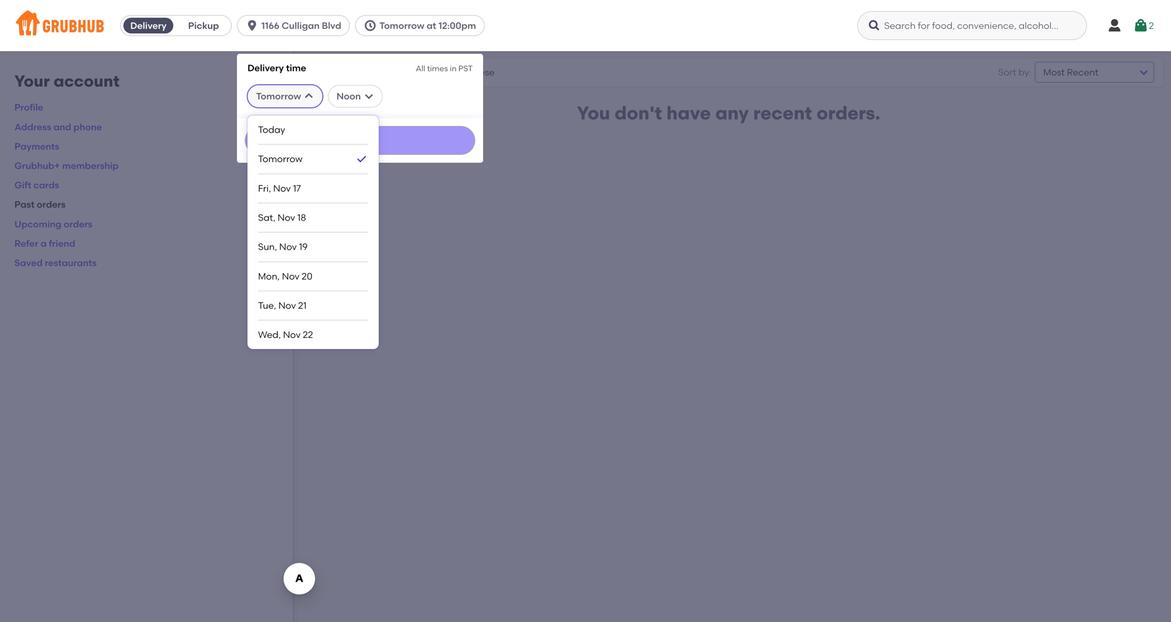 Task type: vqa. For each thing, say whether or not it's contained in the screenshot.
the topmost Tomorrow
yes



Task type: describe. For each thing, give the bounding box(es) containing it.
mon, nov 20
[[258, 271, 313, 282]]

membership
[[62, 160, 119, 171]]

cards
[[34, 180, 59, 191]]

tomorrow option
[[258, 145, 368, 174]]

svg image inside tomorrow at 12:00pm button
[[364, 19, 377, 32]]

upcoming orders
[[14, 219, 93, 230]]

orders.
[[817, 102, 881, 124]]

main navigation navigation
[[0, 0, 1171, 622]]

wed, nov 22
[[258, 329, 313, 340]]

12:00pm
[[439, 20, 476, 31]]

svg image inside 1166 culligan blvd button
[[246, 19, 259, 32]]

18
[[297, 212, 306, 223]]

friend
[[49, 238, 75, 249]]

21
[[298, 300, 307, 311]]

fri,
[[258, 183, 271, 194]]

account
[[54, 72, 120, 91]]

pickup button
[[176, 15, 231, 36]]

time
[[286, 62, 306, 74]]

nov for tue,
[[278, 300, 296, 311]]

20
[[302, 271, 313, 282]]

svg image for you don't have any recent orders.
[[432, 64, 448, 80]]

grubhub+
[[14, 160, 60, 171]]

delivery time
[[248, 62, 306, 74]]

pickup
[[188, 20, 219, 31]]

upcoming
[[14, 219, 62, 230]]

culligan
[[282, 20, 320, 31]]

gift
[[14, 180, 31, 191]]

orders for upcoming orders
[[64, 219, 93, 230]]

fri, nov 17
[[258, 183, 301, 194]]

pst
[[459, 64, 473, 73]]

past orders link
[[14, 199, 66, 210]]

restaurants
[[45, 257, 97, 269]]

2 button
[[1133, 14, 1154, 37]]

a
[[41, 238, 47, 249]]

today
[[258, 124, 285, 135]]

1 vertical spatial tomorrow
[[256, 91, 301, 102]]

1166
[[261, 20, 280, 31]]

tomorrow inside option
[[258, 153, 303, 165]]

have
[[667, 102, 711, 124]]

check icon image
[[355, 153, 368, 166]]

in
[[450, 64, 457, 73]]

saved
[[14, 257, 43, 269]]

you don't have any recent orders.
[[577, 102, 881, 124]]

profile link
[[14, 102, 43, 113]]

delivery for delivery time
[[248, 62, 284, 74]]

tue,
[[258, 300, 276, 311]]

your account
[[14, 72, 120, 91]]

you
[[577, 102, 610, 124]]

payments link
[[14, 141, 59, 152]]

sun, nov 19
[[258, 241, 308, 253]]

grubhub+ membership
[[14, 160, 119, 171]]

address
[[14, 121, 51, 133]]

delivery for delivery
[[130, 20, 167, 31]]

recent
[[753, 102, 812, 124]]

wed,
[[258, 329, 281, 340]]

refer a friend
[[14, 238, 75, 249]]

address and phone
[[14, 121, 102, 133]]

tomorrow at 12:00pm button
[[355, 15, 490, 36]]

mon,
[[258, 271, 280, 282]]

and
[[54, 121, 71, 133]]

update button
[[245, 126, 475, 155]]

nov for wed,
[[283, 329, 301, 340]]

past
[[14, 199, 35, 210]]

all
[[416, 64, 425, 73]]

any
[[716, 102, 749, 124]]



Task type: locate. For each thing, give the bounding box(es) containing it.
orders for past orders
[[37, 199, 66, 210]]

address and phone link
[[14, 121, 102, 133]]

tomorrow left the at
[[380, 20, 425, 31]]

sat, nov 18
[[258, 212, 306, 223]]

list box
[[258, 115, 368, 349]]

1166 culligan blvd button
[[237, 15, 355, 36]]

saved restaurants link
[[14, 257, 97, 269]]

sort by:
[[998, 67, 1032, 78]]

orders up friend
[[64, 219, 93, 230]]

at
[[427, 20, 436, 31]]

list box inside main navigation 'navigation'
[[258, 115, 368, 349]]

1 horizontal spatial svg image
[[304, 91, 314, 102]]

19
[[299, 241, 308, 253]]

svg image for today
[[304, 91, 314, 102]]

orders up upcoming orders at left
[[37, 199, 66, 210]]

17
[[293, 183, 301, 194]]

nov left 18
[[278, 212, 295, 223]]

2 vertical spatial tomorrow
[[258, 153, 303, 165]]

upcoming orders link
[[14, 219, 93, 230]]

nov for sat,
[[278, 212, 295, 223]]

nov left 19
[[279, 241, 297, 253]]

your
[[14, 72, 50, 91]]

nov for fri,
[[273, 183, 291, 194]]

all times in pst
[[416, 64, 473, 73]]

tomorrow up fri, nov 17
[[258, 153, 303, 165]]

nov for sun,
[[279, 241, 297, 253]]

profile
[[14, 102, 43, 113]]

blvd
[[322, 20, 341, 31]]

tomorrow down delivery time
[[256, 91, 301, 102]]

list box containing today
[[258, 115, 368, 349]]

1 vertical spatial delivery
[[248, 62, 284, 74]]

by:
[[1019, 67, 1032, 78]]

grubhub+ membership link
[[14, 160, 119, 171]]

1 vertical spatial orders
[[64, 219, 93, 230]]

2 vertical spatial svg image
[[304, 91, 314, 102]]

delivery inside button
[[130, 20, 167, 31]]

nov left the 20
[[282, 271, 300, 282]]

22
[[303, 329, 313, 340]]

svg image left 1166
[[246, 19, 259, 32]]

restaurants
[[366, 65, 421, 77]]

gift cards link
[[14, 180, 59, 191]]

nov left 21
[[278, 300, 296, 311]]

sat,
[[258, 212, 275, 223]]

past orders
[[14, 199, 66, 210]]

delivery button
[[121, 15, 176, 36]]

gift cards
[[14, 180, 59, 191]]

svg image left in at the left of page
[[432, 64, 448, 80]]

phone
[[73, 121, 102, 133]]

0 horizontal spatial svg image
[[246, 19, 259, 32]]

payments
[[14, 141, 59, 152]]

svg image
[[246, 19, 259, 32], [432, 64, 448, 80], [304, 91, 314, 102]]

0 vertical spatial orders
[[37, 199, 66, 210]]

1166 culligan blvd
[[261, 20, 341, 31]]

nov left '17'
[[273, 183, 291, 194]]

sun,
[[258, 241, 277, 253]]

times
[[427, 64, 448, 73]]

0 vertical spatial svg image
[[246, 19, 259, 32]]

1 horizontal spatial delivery
[[248, 62, 284, 74]]

noon
[[337, 91, 361, 102]]

nov
[[273, 183, 291, 194], [278, 212, 295, 223], [279, 241, 297, 253], [282, 271, 300, 282], [278, 300, 296, 311], [283, 329, 301, 340]]

update
[[346, 136, 375, 145]]

tomorrow inside button
[[380, 20, 425, 31]]

refer
[[14, 238, 38, 249]]

svg image inside 2 button
[[1133, 18, 1149, 33]]

orders
[[37, 199, 66, 210], [64, 219, 93, 230]]

delivery left 'time'
[[248, 62, 284, 74]]

tomorrow at 12:00pm
[[380, 20, 476, 31]]

delivery left pickup
[[130, 20, 167, 31]]

0 vertical spatial delivery
[[130, 20, 167, 31]]

nov for mon,
[[282, 271, 300, 282]]

0 horizontal spatial delivery
[[130, 20, 167, 31]]

sort
[[998, 67, 1016, 78]]

2
[[1149, 20, 1154, 31]]

restaurants button
[[355, 62, 432, 82]]

tomorrow
[[380, 20, 425, 31], [256, 91, 301, 102], [258, 153, 303, 165]]

tue, nov 21
[[258, 300, 307, 311]]

don't
[[615, 102, 662, 124]]

saved restaurants
[[14, 257, 97, 269]]

svg image
[[1133, 18, 1149, 33], [364, 19, 377, 32], [868, 19, 881, 32], [364, 91, 374, 102]]

svg image down 'time'
[[304, 91, 314, 102]]

0 vertical spatial tomorrow
[[380, 20, 425, 31]]

delivery
[[130, 20, 167, 31], [248, 62, 284, 74]]

nov left the 22
[[283, 329, 301, 340]]

1 vertical spatial svg image
[[432, 64, 448, 80]]

refer a friend link
[[14, 238, 75, 249]]

2 horizontal spatial svg image
[[432, 64, 448, 80]]



